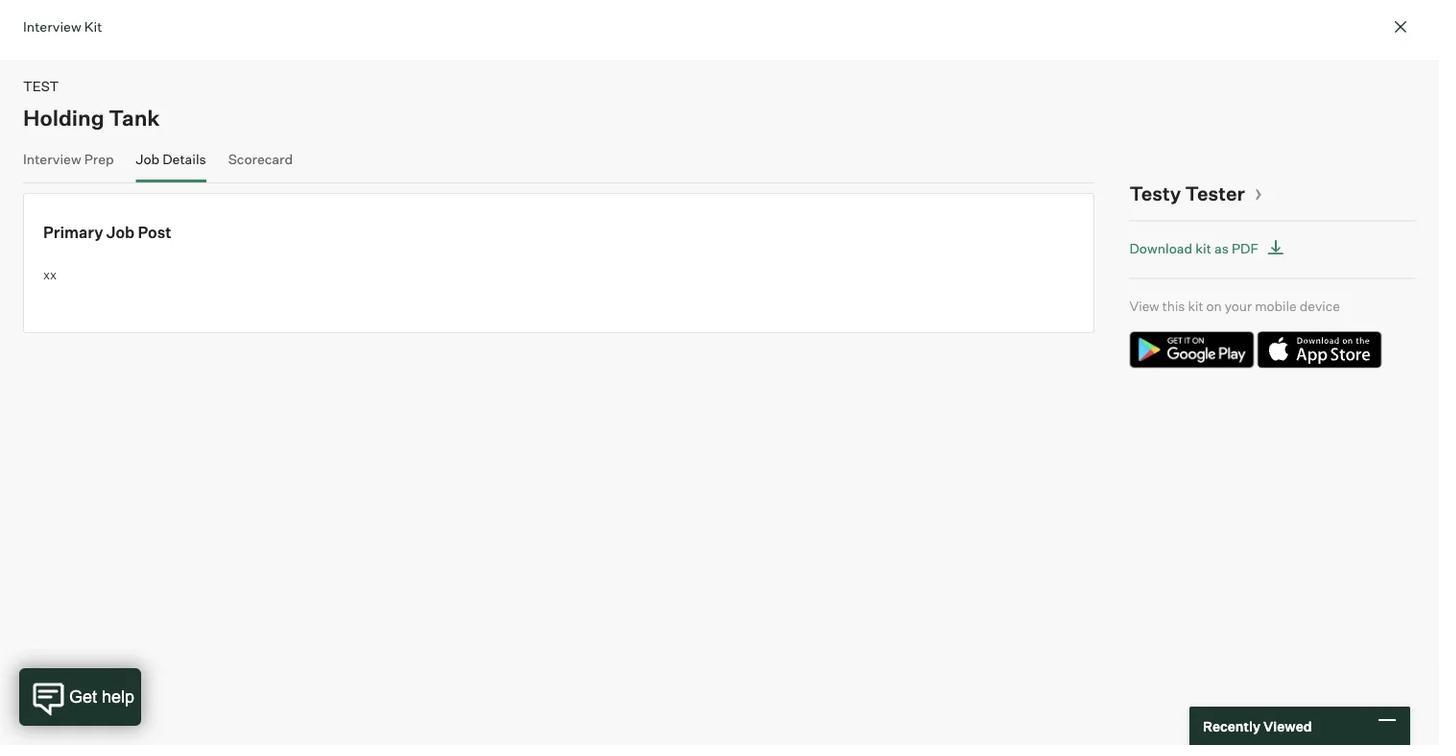 Task type: locate. For each thing, give the bounding box(es) containing it.
interview left kit
[[23, 18, 81, 35]]

interview down holding
[[23, 150, 81, 167]]

job
[[136, 150, 160, 167], [106, 222, 135, 242]]

viewed
[[1264, 718, 1312, 734]]

this
[[1163, 297, 1185, 314]]

1 vertical spatial job
[[106, 222, 135, 242]]

download kit as pdf
[[1130, 240, 1259, 256]]

pdf
[[1232, 240, 1259, 256]]

1 horizontal spatial job
[[136, 150, 160, 167]]

primary job post
[[43, 222, 171, 242]]

2 interview from the top
[[23, 150, 81, 167]]

1 interview from the top
[[23, 18, 81, 35]]

recently viewed
[[1203, 718, 1312, 734]]

0 horizontal spatial job
[[106, 222, 135, 242]]

mobile
[[1255, 297, 1297, 314]]

kit left the on
[[1188, 297, 1204, 314]]

testy
[[1130, 181, 1181, 206]]

prep
[[84, 150, 114, 167]]

interview
[[23, 18, 81, 35], [23, 150, 81, 167]]

0 vertical spatial job
[[136, 150, 160, 167]]

job left details
[[136, 150, 160, 167]]

job details
[[136, 150, 206, 167]]

holding tank
[[23, 104, 160, 131]]

post
[[138, 222, 171, 242]]

testy tester
[[1130, 181, 1245, 206]]

interview inside interview prep link
[[23, 150, 81, 167]]

job details link
[[136, 150, 206, 179]]

device
[[1300, 297, 1340, 314]]

recently
[[1203, 718, 1261, 734]]

1 vertical spatial kit
[[1188, 297, 1204, 314]]

0 vertical spatial interview
[[23, 18, 81, 35]]

kit
[[1196, 240, 1212, 256], [1188, 297, 1204, 314]]

1 vertical spatial interview
[[23, 150, 81, 167]]

kit left as on the right top of page
[[1196, 240, 1212, 256]]

0 vertical spatial kit
[[1196, 240, 1212, 256]]

xx
[[43, 267, 57, 282]]

interview for interview prep
[[23, 150, 81, 167]]

as
[[1215, 240, 1229, 256]]

view this kit on your mobile device
[[1130, 297, 1340, 314]]

your
[[1225, 297, 1252, 314]]

job left the post
[[106, 222, 135, 242]]

interview prep
[[23, 150, 114, 167]]

primary
[[43, 222, 103, 242]]



Task type: describe. For each thing, give the bounding box(es) containing it.
holding
[[23, 104, 104, 131]]

interview kit
[[23, 18, 102, 35]]

scorecard
[[228, 150, 293, 167]]

tank
[[109, 104, 160, 131]]

testy tester link
[[1130, 181, 1263, 206]]

test
[[23, 78, 59, 95]]

interview prep link
[[23, 150, 114, 179]]

on
[[1207, 297, 1222, 314]]

download kit as pdf link
[[1130, 236, 1291, 261]]

details
[[162, 150, 206, 167]]

kit
[[84, 18, 102, 35]]

interview for interview kit
[[23, 18, 81, 35]]

view
[[1130, 297, 1160, 314]]

download
[[1130, 240, 1193, 256]]

close image
[[1390, 15, 1413, 38]]

scorecard link
[[228, 150, 293, 179]]

tester
[[1186, 181, 1245, 206]]



Task type: vqa. For each thing, say whether or not it's contained in the screenshot.
name related to and
no



